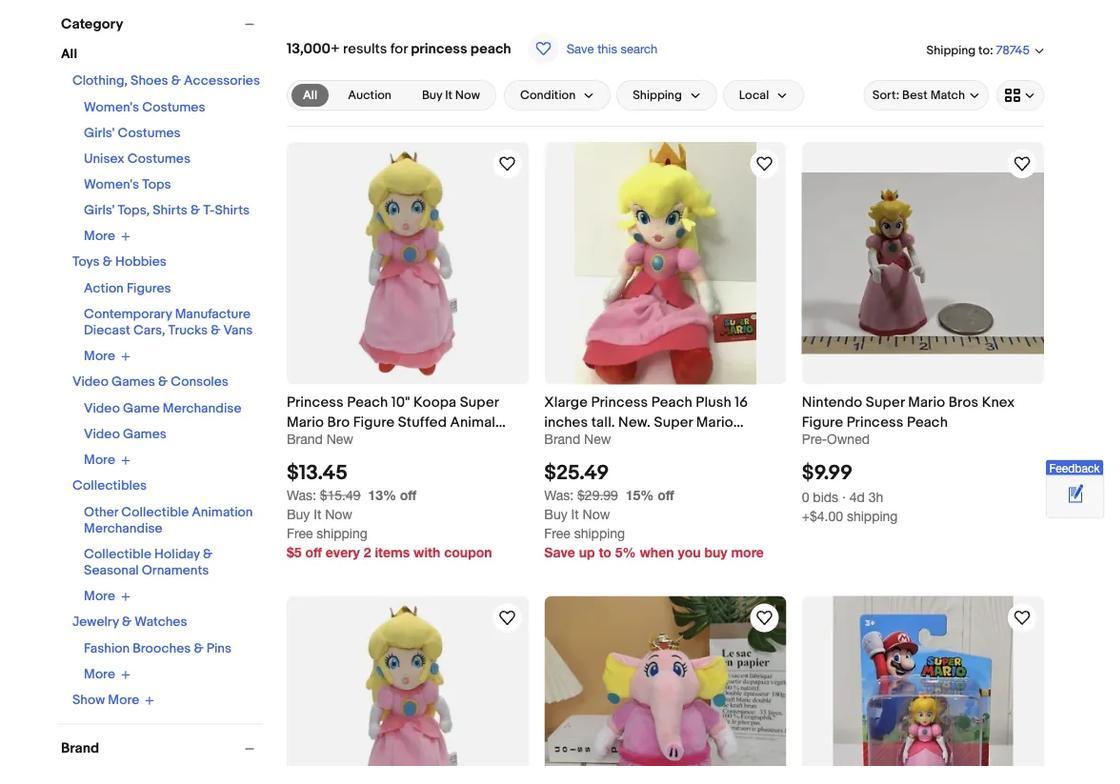Task type: vqa. For each thing, say whether or not it's contained in the screenshot.


Task type: describe. For each thing, give the bounding box(es) containing it.
mario inside xlarge princess peach plush 16 inches tall. new. super mario nintendo
[[696, 413, 734, 431]]

11" super mario bros wonder plush toys elephant princess peach stuffed doll gift image
[[544, 596, 787, 766]]

& right shoes
[[171, 73, 181, 89]]

stuffed
[[398, 413, 447, 431]]

condition
[[520, 88, 576, 103]]

sort:
[[873, 88, 900, 103]]

more for more 'button' related to collectibles
[[84, 588, 115, 605]]

game
[[123, 401, 160, 417]]

watch 11" super mario bros wonder plush toys elephant princess peach stuffed doll gift image
[[753, 607, 776, 629]]

more for fifth more 'button'
[[84, 667, 115, 683]]

& left pins
[[194, 641, 204, 657]]

peach inside nintendo super mario bros knex figure princess peach pre-owned
[[907, 413, 948, 431]]

fashion brooches & pins
[[84, 641, 232, 657]]

5%
[[615, 544, 636, 560]]

3h
[[869, 489, 884, 505]]

xlarge princess peach plush 16 inches tall. new. super mario nintendo link
[[544, 392, 787, 451]]

princess inside xlarge princess peach plush 16 inches tall. new. super mario nintendo
[[591, 393, 648, 411]]

$9.99
[[802, 461, 853, 486]]

& up video game merchandise link
[[158, 374, 168, 390]]

t-
[[203, 202, 215, 219]]

toys & hobbies
[[72, 254, 167, 270]]

it for $13.45
[[314, 506, 321, 522]]

shipping for shipping
[[633, 88, 682, 103]]

princess peach 10" koopa  super mario bro figure stuffed animal plush toy doll image
[[287, 142, 529, 384]]

to inside $25.49 was: $29.99 15% off buy it now free shipping save up to 5% when you buy more
[[599, 544, 612, 560]]

princess inside nintendo super mario bros knex figure princess peach pre-owned
[[847, 413, 904, 431]]

shipping button
[[617, 80, 717, 111]]

watch nintendo super mario bros knex figure princess peach image
[[1011, 152, 1034, 175]]

0 vertical spatial all
[[61, 46, 77, 62]]

clothing,
[[72, 73, 128, 89]]

2 vertical spatial video
[[84, 426, 120, 443]]

fashion
[[84, 641, 130, 657]]

xlarge princess peach plush 16 inches tall. new. super mario nintendo
[[544, 393, 748, 451]]

all inside main content
[[303, 88, 318, 102]]

buy for $25.49
[[544, 506, 568, 522]]

more button for toys & hobbies
[[84, 348, 130, 364]]

unisex costumes link
[[84, 151, 191, 167]]

match
[[931, 88, 965, 103]]

super inside nintendo super mario bros knex figure princess peach pre-owned
[[866, 393, 905, 411]]

merchandise inside video game merchandise video games
[[163, 401, 242, 417]]

women's tops link
[[84, 177, 171, 193]]

tops,
[[118, 202, 150, 219]]

10"
[[391, 393, 410, 411]]

tall.
[[592, 413, 615, 431]]

other collectible animation merchandise collectible holiday & seasonal ornaments
[[84, 505, 253, 579]]

trucks
[[168, 323, 208, 339]]

cars,
[[133, 323, 165, 339]]

0
[[802, 489, 809, 505]]

15%
[[626, 487, 654, 503]]

& inside action figures contemporary manufacture diecast cars, trucks & vans
[[211, 323, 220, 339]]

items
[[375, 544, 410, 560]]

free for $13.45
[[287, 525, 313, 541]]

2 girls' from the top
[[84, 202, 115, 219]]

plush inside princess peach 10" koopa  super mario bro figure stuffed animal plush toy doll
[[287, 433, 322, 451]]

was: for $25.49
[[544, 487, 574, 503]]

plush inside xlarge princess peach plush 16 inches tall. new. super mario nintendo
[[696, 393, 732, 411]]

vans
[[223, 323, 253, 339]]

shipping to : 78745
[[927, 43, 1030, 58]]

toys & hobbies link
[[72, 254, 167, 270]]

13%
[[368, 487, 396, 503]]

& inside 'women's costumes girls' costumes unisex costumes women's tops girls' tops, shirts & t-shirts'
[[191, 202, 200, 219]]

& right toys at the left top of page
[[103, 254, 112, 270]]

more for more 'button' for toys & hobbies
[[84, 348, 115, 364]]

video game merchandise link
[[84, 401, 242, 417]]

show more
[[72, 692, 139, 708]]

contemporary manufacture diecast cars, trucks & vans link
[[84, 306, 253, 339]]

buy it now
[[422, 88, 480, 103]]

collectible holiday & seasonal ornaments link
[[84, 546, 213, 579]]

off for $13.45
[[400, 487, 417, 503]]

peach inside princess peach 10" koopa  super mario bro figure stuffed animal plush toy doll
[[347, 393, 388, 411]]

super inside princess peach 10" koopa  super mario bro figure stuffed animal plush toy doll
[[460, 393, 499, 411]]

nintendo super mario bros knex figure princess peach image
[[802, 172, 1044, 354]]

video games link
[[84, 426, 167, 443]]

animation
[[192, 505, 253, 521]]

video games & consoles link
[[72, 374, 229, 390]]

0 horizontal spatial brand
[[61, 740, 99, 757]]

animal
[[450, 413, 496, 431]]

princess
[[411, 40, 467, 57]]

accessories
[[184, 73, 260, 89]]

collectibles
[[72, 478, 147, 494]]

more
[[731, 544, 764, 560]]

shipping inside $9.99 0 bids · 4d 3h +$4.00 shipping
[[847, 508, 898, 524]]

$13.45 was: $15.49 13% off buy it now free shipping $5 off every 2 items with coupon
[[287, 461, 492, 560]]

4d
[[850, 489, 865, 505]]

nintendo inside xlarge princess peach plush 16 inches tall. new. super mario nintendo
[[544, 433, 605, 451]]

$5
[[287, 544, 302, 560]]

diecast
[[84, 323, 130, 339]]

it for $25.49
[[571, 506, 579, 522]]

shipping for shipping to : 78745
[[927, 43, 976, 58]]

figure inside princess peach 10" koopa  super mario bro figure stuffed animal plush toy doll
[[353, 413, 395, 431]]

local
[[739, 88, 769, 103]]

category button
[[61, 15, 263, 32]]

13,000
[[287, 40, 331, 57]]

more button for video games & consoles
[[84, 452, 130, 468]]

All selected text field
[[303, 87, 318, 104]]

sort: best match button
[[864, 80, 989, 111]]

when
[[640, 544, 674, 560]]

clothing, shoes & accessories link
[[72, 73, 260, 89]]

brand new for $13.45
[[287, 431, 354, 446]]

to inside shipping to : 78745
[[979, 43, 990, 58]]

shoes
[[131, 73, 168, 89]]

show
[[72, 692, 105, 708]]

more right show
[[108, 692, 139, 708]]

search
[[621, 41, 658, 56]]

video for video games & consoles
[[72, 374, 108, 390]]

fashion brooches & pins link
[[84, 641, 232, 657]]

+
[[331, 40, 340, 57]]

seasonal
[[84, 563, 139, 579]]

video game merchandise video games
[[84, 401, 242, 443]]

more button for collectibles
[[84, 588, 130, 605]]

auction
[[348, 88, 392, 103]]

video games & consoles
[[72, 374, 229, 390]]

pins
[[207, 641, 232, 657]]

best
[[902, 88, 928, 103]]

nintendo inside nintendo super mario bros knex figure princess peach pre-owned
[[802, 393, 863, 411]]

bro
[[327, 413, 350, 431]]

& right jewelry
[[122, 614, 132, 630]]

new for $13.45
[[327, 431, 354, 446]]

:
[[990, 43, 994, 58]]

inches
[[544, 413, 588, 431]]

peach inside xlarge princess peach plush 16 inches tall. new. super mario nintendo
[[652, 393, 693, 411]]

princess peach 10" koopa  super mario bro figure stuffed animal plush toy doll heading
[[287, 393, 506, 451]]

xlarge princess peach plush 16 inches tall. new. super mario nintendo heading
[[544, 393, 748, 451]]

ornaments
[[142, 563, 209, 579]]

1 horizontal spatial it
[[445, 88, 453, 103]]

xlarge
[[544, 393, 588, 411]]

now for $13.45
[[325, 506, 353, 522]]

brand new for $25.49
[[544, 431, 611, 446]]

save this search button
[[523, 32, 663, 65]]

+$4.00
[[802, 508, 843, 524]]

peach
[[471, 40, 511, 57]]

other collectible animation merchandise link
[[84, 505, 253, 537]]

princess peach 10" koopa  super mario bro figure stuffed animal plush toy doll
[[287, 393, 499, 451]]

manufacture
[[175, 306, 251, 323]]

$9.99 0 bids · 4d 3h +$4.00 shipping
[[802, 461, 898, 524]]

0 horizontal spatial off
[[305, 544, 322, 560]]

0 vertical spatial costumes
[[142, 100, 205, 116]]

toy
[[326, 433, 348, 451]]

merchandise inside other collectible animation merchandise collectible holiday & seasonal ornaments
[[84, 521, 163, 537]]

category
[[61, 15, 123, 32]]



Task type: locate. For each thing, give the bounding box(es) containing it.
princess peach 10" koopa  super mario bro figure stuffed animal plush toy doll link
[[287, 392, 529, 451]]

0 vertical spatial women's
[[84, 100, 139, 116]]

figure inside nintendo super mario bros knex figure princess peach pre-owned
[[802, 413, 844, 431]]

princess up bro
[[287, 393, 344, 411]]

shipping inside shipping to : 78745
[[927, 43, 976, 58]]

nintendo down the inches
[[544, 433, 605, 451]]

video down diecast
[[72, 374, 108, 390]]

games
[[111, 374, 155, 390], [123, 426, 167, 443]]

1 horizontal spatial shirts
[[215, 202, 250, 219]]

girls'
[[84, 125, 115, 142], [84, 202, 115, 219]]

1 horizontal spatial plush
[[696, 393, 732, 411]]

pre-
[[802, 431, 827, 446]]

all down 13,000
[[303, 88, 318, 102]]

1 vertical spatial video
[[84, 401, 120, 417]]

shipping inside dropdown button
[[633, 88, 682, 103]]

5 more button from the top
[[84, 667, 130, 683]]

shipping up up
[[574, 525, 625, 541]]

figure up doll
[[353, 413, 395, 431]]

with
[[414, 544, 441, 560]]

new up $13.45
[[327, 431, 354, 446]]

main content containing $13.45
[[279, 6, 1052, 766]]

nintendo
[[802, 393, 863, 411], [544, 433, 605, 451]]

action figures contemporary manufacture diecast cars, trucks & vans
[[84, 281, 253, 339]]

2 horizontal spatial now
[[583, 506, 610, 522]]

xlarge princess peach plush 16 inches tall. new. super mario nintendo image
[[575, 142, 756, 384]]

was: down $25.49
[[544, 487, 574, 503]]

mario inside princess peach 10" koopa  super mario bro figure stuffed animal plush toy doll
[[287, 413, 324, 431]]

1 vertical spatial save
[[544, 544, 575, 560]]

women's down unisex
[[84, 177, 139, 193]]

0 horizontal spatial shipping
[[317, 525, 368, 541]]

more up the show more
[[84, 667, 115, 683]]

& left vans on the left top
[[211, 323, 220, 339]]

off right 13%
[[400, 487, 417, 503]]

13,000 + results for princess peach
[[287, 40, 511, 57]]

it inside $25.49 was: $29.99 15% off buy it now free shipping save up to 5% when you buy more
[[571, 506, 579, 522]]

plush left toy
[[287, 433, 322, 451]]

2 more button from the top
[[84, 348, 130, 364]]

1 horizontal spatial figure
[[802, 413, 844, 431]]

women's
[[84, 100, 139, 116], [84, 177, 139, 193]]

nintendo super mario bros knex figure princess peach heading
[[802, 393, 1015, 431]]

1 horizontal spatial was:
[[544, 487, 574, 503]]

0 horizontal spatial brand new
[[287, 431, 354, 446]]

brand for $13.45
[[287, 431, 323, 446]]

this
[[598, 41, 617, 56]]

free up $5
[[287, 525, 313, 541]]

0 horizontal spatial now
[[325, 506, 353, 522]]

0 horizontal spatial free
[[287, 525, 313, 541]]

1 vertical spatial nintendo
[[544, 433, 605, 451]]

watch princess peach 10" koopa  super mario bro figure stuffed animal plush toy doll image
[[496, 152, 519, 175]]

sort: best match
[[873, 88, 965, 103]]

1 brand new from the left
[[287, 431, 354, 446]]

shipping inside $13.45 was: $15.49 13% off buy it now free shipping $5 off every 2 items with coupon
[[317, 525, 368, 541]]

16
[[735, 393, 748, 411]]

princess inside princess peach 10" koopa  super mario bro figure stuffed animal plush toy doll
[[287, 393, 344, 411]]

merchandise down consoles
[[163, 401, 242, 417]]

buy inside $25.49 was: $29.99 15% off buy it now free shipping save up to 5% when you buy more
[[544, 506, 568, 522]]

free down $25.49
[[544, 525, 571, 541]]

$25.49
[[544, 461, 609, 486]]

0 vertical spatial merchandise
[[163, 401, 242, 417]]

0 vertical spatial games
[[111, 374, 155, 390]]

2 new from the left
[[584, 431, 611, 446]]

save left this
[[567, 41, 594, 56]]

contemporary
[[84, 306, 172, 323]]

more for 1st more 'button' from the top of the page
[[84, 228, 115, 244]]

super inside xlarge princess peach plush 16 inches tall. new. super mario nintendo
[[654, 413, 693, 431]]

now inside $25.49 was: $29.99 15% off buy it now free shipping save up to 5% when you buy more
[[583, 506, 610, 522]]

now
[[455, 88, 480, 103], [325, 506, 353, 522], [583, 506, 610, 522]]

1 vertical spatial women's
[[84, 177, 139, 193]]

more button down fashion at the bottom of the page
[[84, 667, 130, 683]]

1 vertical spatial games
[[123, 426, 167, 443]]

games down game
[[123, 426, 167, 443]]

more for video games & consoles more 'button'
[[84, 452, 115, 468]]

0 horizontal spatial peach
[[347, 393, 388, 411]]

0 vertical spatial to
[[979, 43, 990, 58]]

0 vertical spatial video
[[72, 374, 108, 390]]

1 horizontal spatial brand
[[287, 431, 323, 446]]

buy for $13.45
[[287, 506, 310, 522]]

new up $25.49
[[584, 431, 611, 446]]

0 vertical spatial save
[[567, 41, 594, 56]]

&
[[171, 73, 181, 89], [191, 202, 200, 219], [103, 254, 112, 270], [211, 323, 220, 339], [158, 374, 168, 390], [203, 546, 213, 563], [122, 614, 132, 630], [194, 641, 204, 657]]

action figures link
[[84, 281, 171, 297]]

mario left bros
[[908, 393, 945, 411]]

off right $5
[[305, 544, 322, 560]]

2 horizontal spatial super
[[866, 393, 905, 411]]

figures
[[127, 281, 171, 297]]

listing options selector. gallery view selected. image
[[1005, 88, 1036, 103]]

it down "$29.99" at bottom
[[571, 506, 579, 522]]

shipping inside $25.49 was: $29.99 15% off buy it now free shipping save up to 5% when you buy more
[[574, 525, 625, 541]]

was: inside $13.45 was: $15.49 13% off buy it now free shipping $5 off every 2 items with coupon
[[287, 487, 316, 503]]

for
[[390, 40, 408, 57]]

more button down diecast
[[84, 348, 130, 364]]

costumes down clothing, shoes & accessories
[[142, 100, 205, 116]]

1 horizontal spatial shipping
[[927, 43, 976, 58]]

1 horizontal spatial shipping
[[574, 525, 625, 541]]

feedback
[[1050, 462, 1100, 475]]

new
[[327, 431, 354, 446], [584, 431, 611, 446]]

0 horizontal spatial super
[[460, 393, 499, 411]]

super mario princess peach 2.5" figure jakks 2023 nintendo collectible toy image
[[833, 596, 1013, 766]]

buy
[[705, 544, 728, 560]]

figure
[[353, 413, 395, 431], [802, 413, 844, 431]]

hobbies
[[115, 254, 167, 270]]

0 horizontal spatial to
[[599, 544, 612, 560]]

78745
[[996, 43, 1030, 58]]

save this search
[[567, 41, 658, 56]]

collectible up holiday
[[121, 505, 189, 521]]

1 horizontal spatial mario
[[696, 413, 734, 431]]

was: down $13.45
[[287, 487, 316, 503]]

costumes up tops
[[127, 151, 191, 167]]

now for $25.49
[[583, 506, 610, 522]]

girls' up unisex
[[84, 125, 115, 142]]

action
[[84, 281, 124, 297]]

bids
[[813, 489, 839, 505]]

more button up toys & hobbies link
[[84, 228, 130, 244]]

girls' tops, shirts & t-shirts link
[[84, 202, 250, 219]]

was: inside $25.49 was: $29.99 15% off buy it now free shipping save up to 5% when you buy more
[[544, 487, 574, 503]]

0 horizontal spatial shirts
[[153, 202, 188, 219]]

more up jewelry
[[84, 588, 115, 605]]

all link
[[292, 84, 329, 107]]

·
[[842, 489, 846, 505]]

merchandise up "collectible holiday & seasonal ornaments" link
[[84, 521, 163, 537]]

shipping up every
[[317, 525, 368, 541]]

super up animal
[[460, 393, 499, 411]]

buy inside $13.45 was: $15.49 13% off buy it now free shipping $5 off every 2 items with coupon
[[287, 506, 310, 522]]

2 figure from the left
[[802, 413, 844, 431]]

now down peach
[[455, 88, 480, 103]]

free for $25.49
[[544, 525, 571, 541]]

to left 78745 on the right of the page
[[979, 43, 990, 58]]

mario inside nintendo super mario bros knex figure princess peach pre-owned
[[908, 393, 945, 411]]

all down category
[[61, 46, 77, 62]]

women's costumes link
[[84, 100, 205, 116]]

0 vertical spatial girls'
[[84, 125, 115, 142]]

nintendo up the owned
[[802, 393, 863, 411]]

0 vertical spatial collectible
[[121, 505, 189, 521]]

0 horizontal spatial was:
[[287, 487, 316, 503]]

brand new up $13.45
[[287, 431, 354, 446]]

brand new up $25.49
[[544, 431, 611, 446]]

brand down the xlarge on the bottom
[[544, 431, 580, 446]]

1 horizontal spatial to
[[979, 43, 990, 58]]

1 vertical spatial plush
[[287, 433, 322, 451]]

0 horizontal spatial all
[[61, 46, 77, 62]]

2 horizontal spatial it
[[571, 506, 579, 522]]

watch xlarge princess peach plush 16 inches tall. new. super mario nintendo image
[[753, 152, 776, 175]]

games up game
[[111, 374, 155, 390]]

1 girls' from the top
[[84, 125, 115, 142]]

new for $25.49
[[584, 431, 611, 446]]

koopa
[[414, 393, 457, 411]]

every
[[326, 544, 360, 560]]

was:
[[287, 487, 316, 503], [544, 487, 574, 503]]

1 vertical spatial to
[[599, 544, 612, 560]]

1 horizontal spatial now
[[455, 88, 480, 103]]

mario left bro
[[287, 413, 324, 431]]

free inside $25.49 was: $29.99 15% off buy it now free shipping save up to 5% when you buy more
[[544, 525, 571, 541]]

1 figure from the left
[[353, 413, 395, 431]]

shipping left :
[[927, 43, 976, 58]]

off for $25.49
[[658, 487, 674, 503]]

main content
[[279, 6, 1052, 766]]

0 horizontal spatial princess
[[287, 393, 344, 411]]

brand down show
[[61, 740, 99, 757]]

0 horizontal spatial mario
[[287, 413, 324, 431]]

1 shirts from the left
[[153, 202, 188, 219]]

women's down clothing,
[[84, 100, 139, 116]]

video up video games link
[[84, 401, 120, 417]]

0 vertical spatial shipping
[[927, 43, 976, 58]]

now down "$29.99" at bottom
[[583, 506, 610, 522]]

free inside $13.45 was: $15.49 13% off buy it now free shipping $5 off every 2 items with coupon
[[287, 525, 313, 541]]

watch super mario bros princess peach plush toys soft stuffed doll girl gifts 8" image
[[496, 607, 519, 629]]

$25.49 was: $29.99 15% off buy it now free shipping save up to 5% when you buy more
[[544, 461, 764, 560]]

off right 15%
[[658, 487, 674, 503]]

2 horizontal spatial brand
[[544, 431, 580, 446]]

2 horizontal spatial peach
[[907, 413, 948, 431]]

2 vertical spatial costumes
[[127, 151, 191, 167]]

brand button
[[61, 740, 263, 757]]

& right holiday
[[203, 546, 213, 563]]

1 more button from the top
[[84, 228, 130, 244]]

4 more button from the top
[[84, 588, 130, 605]]

1 horizontal spatial free
[[544, 525, 571, 541]]

1 was: from the left
[[287, 487, 316, 503]]

all
[[61, 46, 77, 62], [303, 88, 318, 102]]

super mario bros princess peach plush toys soft stuffed doll girl gifts 8" image
[[287, 596, 529, 766]]

2 horizontal spatial mario
[[908, 393, 945, 411]]

results
[[343, 40, 387, 57]]

collectibles link
[[72, 478, 147, 494]]

2 women's from the top
[[84, 177, 139, 193]]

jewelry
[[72, 614, 119, 630]]

buy
[[422, 88, 442, 103], [287, 506, 310, 522], [544, 506, 568, 522]]

local button
[[723, 80, 804, 111]]

doll
[[351, 433, 378, 451]]

auction link
[[337, 84, 403, 107]]

3 more button from the top
[[84, 452, 130, 468]]

1 horizontal spatial peach
[[652, 393, 693, 411]]

you
[[678, 544, 701, 560]]

save inside $25.49 was: $29.99 15% off buy it now free shipping save up to 5% when you buy more
[[544, 544, 575, 560]]

video for video game merchandise video games
[[84, 401, 120, 417]]

more button down 'seasonal'
[[84, 588, 130, 605]]

to right up
[[599, 544, 612, 560]]

0 horizontal spatial plush
[[287, 433, 322, 451]]

2 horizontal spatial princess
[[847, 413, 904, 431]]

condition button
[[504, 80, 611, 111]]

more button up collectibles link
[[84, 452, 130, 468]]

2 horizontal spatial off
[[658, 487, 674, 503]]

unisex
[[84, 151, 124, 167]]

to
[[979, 43, 990, 58], [599, 544, 612, 560]]

off inside $25.49 was: $29.99 15% off buy it now free shipping save up to 5% when you buy more
[[658, 487, 674, 503]]

save inside button
[[567, 41, 594, 56]]

1 free from the left
[[287, 525, 313, 541]]

1 horizontal spatial brand new
[[544, 431, 611, 446]]

1 new from the left
[[327, 431, 354, 446]]

shipping down search
[[633, 88, 682, 103]]

1 women's from the top
[[84, 100, 139, 116]]

mario right "new."
[[696, 413, 734, 431]]

0 horizontal spatial new
[[327, 431, 354, 446]]

buy down princess at the left of page
[[422, 88, 442, 103]]

other
[[84, 505, 118, 521]]

1 horizontal spatial buy
[[422, 88, 442, 103]]

now down '$15.49'
[[325, 506, 353, 522]]

1 horizontal spatial princess
[[591, 393, 648, 411]]

save
[[567, 41, 594, 56], [544, 544, 575, 560]]

bros
[[949, 393, 979, 411]]

super up the owned
[[866, 393, 905, 411]]

0 horizontal spatial shipping
[[633, 88, 682, 103]]

save left up
[[544, 544, 575, 560]]

2 shirts from the left
[[215, 202, 250, 219]]

0 horizontal spatial nintendo
[[544, 433, 605, 451]]

princess
[[287, 393, 344, 411], [591, 393, 648, 411], [847, 413, 904, 431]]

plush left 16
[[696, 393, 732, 411]]

1 vertical spatial all
[[303, 88, 318, 102]]

more up toys at the left top of page
[[84, 228, 115, 244]]

& inside other collectible animation merchandise collectible holiday & seasonal ornaments
[[203, 546, 213, 563]]

0 horizontal spatial buy
[[287, 506, 310, 522]]

new.
[[619, 413, 651, 431]]

2 free from the left
[[544, 525, 571, 541]]

1 vertical spatial costumes
[[118, 125, 181, 142]]

0 horizontal spatial it
[[314, 506, 321, 522]]

buy up $5
[[287, 506, 310, 522]]

brand left toy
[[287, 431, 323, 446]]

figure up the $9.99
[[802, 413, 844, 431]]

0 horizontal spatial figure
[[353, 413, 395, 431]]

2 was: from the left
[[544, 487, 574, 503]]

shipping for $25.49
[[574, 525, 625, 541]]

merchandise
[[163, 401, 242, 417], [84, 521, 163, 537]]

2 brand new from the left
[[544, 431, 611, 446]]

1 vertical spatial shipping
[[633, 88, 682, 103]]

2 horizontal spatial buy
[[544, 506, 568, 522]]

None text field
[[287, 487, 361, 503], [544, 487, 618, 503], [287, 487, 361, 503], [544, 487, 618, 503]]

costumes down women's costumes link
[[118, 125, 181, 142]]

2 horizontal spatial shipping
[[847, 508, 898, 524]]

$15.49
[[320, 487, 361, 503]]

1 horizontal spatial off
[[400, 487, 417, 503]]

girls' left tops,
[[84, 202, 115, 219]]

$29.99
[[578, 487, 618, 503]]

women's costumes girls' costumes unisex costumes women's tops girls' tops, shirts & t-shirts
[[84, 100, 250, 219]]

1 vertical spatial girls'
[[84, 202, 115, 219]]

jewelry & watches link
[[72, 614, 187, 630]]

more down diecast
[[84, 348, 115, 364]]

1 vertical spatial collectible
[[84, 546, 152, 563]]

1 horizontal spatial new
[[584, 431, 611, 446]]

& left t-
[[191, 202, 200, 219]]

brand for $25.49
[[544, 431, 580, 446]]

1 horizontal spatial super
[[654, 413, 693, 431]]

collectible down the other
[[84, 546, 152, 563]]

1 horizontal spatial all
[[303, 88, 318, 102]]

games inside video game merchandise video games
[[123, 426, 167, 443]]

brooches
[[133, 641, 191, 657]]

it down princess at the left of page
[[445, 88, 453, 103]]

brand new
[[287, 431, 354, 446], [544, 431, 611, 446]]

shipping for $13.45
[[317, 525, 368, 541]]

more up collectibles link
[[84, 452, 115, 468]]

shipping
[[927, 43, 976, 58], [633, 88, 682, 103]]

buy down $25.49
[[544, 506, 568, 522]]

video
[[72, 374, 108, 390], [84, 401, 120, 417], [84, 426, 120, 443]]

toys
[[72, 254, 100, 270]]

princess up "new."
[[591, 393, 648, 411]]

it inside $13.45 was: $15.49 13% off buy it now free shipping $5 off every 2 items with coupon
[[314, 506, 321, 522]]

princess right pre-
[[847, 413, 904, 431]]

it down '$15.49'
[[314, 506, 321, 522]]

was: for $13.45
[[287, 487, 316, 503]]

watch super mario princess peach 2.5" figure jakks 2023 nintendo collectible toy image
[[1011, 607, 1034, 629]]

now inside $13.45 was: $15.49 13% off buy it now free shipping $5 off every 2 items with coupon
[[325, 506, 353, 522]]

video up collectibles in the left bottom of the page
[[84, 426, 120, 443]]

$13.45
[[287, 461, 348, 486]]

super right "new."
[[654, 413, 693, 431]]

0 vertical spatial nintendo
[[802, 393, 863, 411]]

1 horizontal spatial nintendo
[[802, 393, 863, 411]]

brand
[[287, 431, 323, 446], [544, 431, 580, 446], [61, 740, 99, 757]]

0 vertical spatial plush
[[696, 393, 732, 411]]

shipping down 3h
[[847, 508, 898, 524]]

1 vertical spatial merchandise
[[84, 521, 163, 537]]



